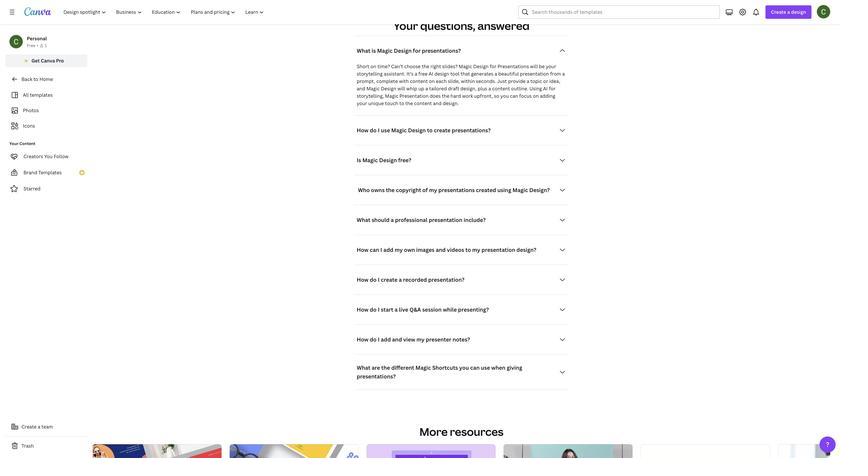 Task type: describe. For each thing, give the bounding box(es) containing it.
session
[[423, 306, 442, 314]]

right
[[431, 63, 441, 70]]

2 horizontal spatial for
[[549, 85, 556, 92]]

what are the different magic shortcuts you can use when giving presentations?
[[357, 364, 523, 380]]

your content
[[9, 141, 35, 146]]

hard
[[451, 93, 461, 99]]

slide,
[[448, 78, 460, 84]]

draft
[[448, 85, 460, 92]]

create a presentation in canva image
[[93, 445, 222, 458]]

when
[[492, 364, 506, 372]]

presentation size guide image
[[230, 445, 359, 458]]

topic
[[531, 78, 543, 84]]

giving
[[507, 364, 523, 372]]

creators you follow link
[[5, 150, 87, 163]]

and down prompt,
[[357, 85, 366, 92]]

brand templates link
[[5, 166, 87, 179]]

notes?
[[453, 336, 470, 343]]

icons
[[23, 123, 35, 129]]

all
[[23, 92, 29, 98]]

presentations? inside what is magic design for presentations? dropdown button
[[422, 47, 461, 55]]

design,
[[461, 85, 477, 92]]

should
[[372, 216, 390, 224]]

photos
[[23, 107, 39, 114]]

plus
[[478, 85, 488, 92]]

storytelling,
[[357, 93, 384, 99]]

0 vertical spatial use
[[381, 127, 390, 134]]

what should a professional presentation include? button
[[354, 213, 569, 227]]

different
[[392, 364, 415, 372]]

design?
[[517, 246, 537, 254]]

presentations? inside what are the different magic shortcuts you can use when giving presentations?
[[357, 373, 396, 380]]

seconds.
[[476, 78, 496, 84]]

1 vertical spatial create
[[381, 276, 398, 284]]

and left view
[[392, 336, 402, 343]]

short
[[357, 63, 370, 70]]

how to design a pitch deck that will impress investors image
[[641, 445, 771, 458]]

can inside what are the different magic shortcuts you can use when giving presentations?
[[471, 364, 480, 372]]

back to home link
[[5, 73, 87, 86]]

just
[[498, 78, 507, 84]]

0 horizontal spatial ai
[[429, 71, 434, 77]]

magic inside how do i use magic design to create presentations? dropdown button
[[392, 127, 407, 134]]

copyright
[[396, 187, 421, 194]]

presentation inside the short on time? can't choose the right slides? magic design for presentations will be your storytelling assistant. it's a free ai design tool that generates a beautiful presentation from a prompt, complete with content on each slide, within seconds. just provide a topic or idea, and magic design will whip up a tailored draft design, plus a content outline. using ai for storytelling, magic presentation does the hard work upfront, so you can focus on adding your unique touch to the content and design.
[[520, 71, 549, 77]]

0 horizontal spatial can
[[370, 246, 379, 254]]

created
[[476, 187, 496, 194]]

is magic design free?
[[357, 157, 412, 164]]

the right owns
[[386, 187, 395, 194]]

how do i start a live q&a session while presenting? button
[[354, 303, 569, 317]]

or
[[544, 78, 549, 84]]

how do i create a recorded presentation? button
[[354, 273, 569, 287]]

1 vertical spatial content
[[493, 85, 510, 92]]

is
[[372, 47, 376, 55]]

create for create a design
[[772, 9, 787, 15]]

design inside dropdown button
[[379, 157, 397, 164]]

the up design.
[[442, 93, 450, 99]]

to inside the short on time? can't choose the right slides? magic design for presentations will be your storytelling assistant. it's a free ai design tool that generates a beautiful presentation from a prompt, complete with content on each slide, within seconds. just provide a topic or idea, and magic design will whip up a tailored draft design, plus a content outline. using ai for storytelling, magic presentation does the hard work upfront, so you can focus on adding your unique touch to the content and design.
[[400, 100, 405, 107]]

magic up that
[[459, 63, 472, 70]]

a inside button
[[38, 424, 40, 430]]

tool
[[451, 71, 460, 77]]

do for start
[[370, 306, 377, 314]]

design.
[[443, 100, 459, 107]]

how can i add my own images and videos to my presentation design? button
[[354, 243, 569, 257]]

professional
[[395, 216, 428, 224]]

up
[[419, 85, 425, 92]]

the up the free on the top
[[422, 63, 430, 70]]

is
[[357, 157, 361, 164]]

team
[[42, 424, 53, 430]]

templates
[[30, 92, 53, 98]]

videos
[[447, 246, 465, 254]]

you
[[44, 153, 53, 160]]

magic inside what are the different magic shortcuts you can use when giving presentations?
[[416, 364, 431, 372]]

answered
[[478, 19, 530, 33]]

create a team
[[22, 424, 53, 430]]

how for how do i use magic design to create presentations?
[[357, 127, 369, 134]]

include?
[[464, 216, 486, 224]]

do for add
[[370, 336, 377, 343]]

templates
[[38, 169, 62, 176]]

presentations? inside how do i use magic design to create presentations? dropdown button
[[452, 127, 491, 134]]

starred link
[[5, 182, 87, 196]]

starred
[[24, 185, 41, 192]]

presentations
[[498, 63, 529, 70]]

create a team button
[[5, 420, 87, 434]]

add for my
[[384, 246, 394, 254]]

do for use
[[370, 127, 377, 134]]

1 horizontal spatial on
[[429, 78, 435, 84]]

generates
[[471, 71, 494, 77]]

creators you follow
[[24, 153, 69, 160]]

design?
[[530, 187, 550, 194]]

present with ease in canva image
[[367, 445, 496, 458]]

who owns the copyright of my presentations created using magic design? button
[[354, 184, 569, 197]]

how do i create a recorded presentation?
[[357, 276, 465, 284]]

follow
[[54, 153, 69, 160]]

questions,
[[421, 19, 476, 33]]

slides?
[[443, 63, 458, 70]]

free?
[[399, 157, 412, 164]]

back to home
[[22, 76, 53, 82]]

can inside the short on time? can't choose the right slides? magic design for presentations will be your storytelling assistant. it's a free ai design tool that generates a beautiful presentation from a prompt, complete with content on each slide, within seconds. just provide a topic or idea, and magic design will whip up a tailored draft design, plus a content outline. using ai for storytelling, magic presentation does the hard work upfront, so you can focus on adding your unique touch to the content and design.
[[510, 93, 519, 99]]

photos link
[[9, 104, 83, 117]]

outline.
[[512, 85, 529, 92]]

what for what should a professional presentation include?
[[357, 216, 371, 224]]

free •
[[27, 43, 38, 48]]

brand templates
[[24, 169, 62, 176]]

pro
[[56, 57, 64, 64]]

using
[[498, 187, 512, 194]]

owns
[[371, 187, 385, 194]]

my right the of
[[429, 187, 437, 194]]

touch
[[385, 100, 399, 107]]

magic inside what is magic design for presentations? dropdown button
[[377, 47, 393, 55]]

all templates link
[[9, 89, 83, 101]]

choose
[[405, 63, 421, 70]]

i for how do i add and view my presenter notes?
[[378, 336, 380, 343]]

•
[[37, 43, 38, 48]]

what for what are the different magic shortcuts you can use when giving presentations?
[[357, 364, 371, 372]]

using
[[530, 85, 542, 92]]

does
[[430, 93, 441, 99]]



Task type: vqa. For each thing, say whether or not it's contained in the screenshot.
who owns the copyright of my presentations created using magic design? DROPDOWN BUTTON
yes



Task type: locate. For each thing, give the bounding box(es) containing it.
1 vertical spatial will
[[398, 85, 405, 92]]

i
[[378, 127, 380, 134], [381, 246, 382, 254], [378, 276, 380, 284], [378, 306, 380, 314], [378, 336, 380, 343]]

presentations? down are
[[357, 373, 396, 380]]

the down the 'presentation'
[[406, 100, 413, 107]]

content up the up at the top
[[410, 78, 428, 84]]

2 vertical spatial presentation
[[482, 246, 516, 254]]

you
[[501, 93, 509, 99], [460, 364, 469, 372]]

presenter
[[426, 336, 452, 343]]

2 vertical spatial content
[[414, 100, 432, 107]]

resources
[[450, 425, 504, 439]]

what for what is magic design for presentations?
[[357, 47, 371, 55]]

presentations to impress, from the experts image
[[504, 445, 633, 458]]

2 what from the top
[[357, 216, 371, 224]]

a inside dropdown button
[[395, 306, 398, 314]]

on up storytelling on the top of the page
[[371, 63, 377, 70]]

1 horizontal spatial design
[[792, 9, 807, 15]]

how for how do i add and view my presenter notes?
[[357, 336, 369, 343]]

do for create
[[370, 276, 377, 284]]

content down just on the right top of the page
[[493, 85, 510, 92]]

to inside 'link'
[[33, 76, 38, 82]]

unique
[[369, 100, 384, 107]]

ai right the free on the top
[[429, 71, 434, 77]]

2 vertical spatial can
[[471, 364, 480, 372]]

design up free?
[[408, 127, 426, 134]]

can't
[[391, 63, 403, 70]]

top level navigation element
[[59, 5, 270, 19]]

from
[[551, 71, 562, 77]]

how for how do i create a recorded presentation?
[[357, 276, 369, 284]]

1 vertical spatial design
[[435, 71, 450, 77]]

3 how from the top
[[357, 276, 369, 284]]

who owns the copyright of my presentations created using magic design?
[[357, 187, 550, 194]]

i for how do i create a recorded presentation?
[[378, 276, 380, 284]]

back
[[22, 76, 32, 82]]

None search field
[[519, 5, 721, 19]]

personal
[[27, 35, 47, 42]]

presentation up topic
[[520, 71, 549, 77]]

design left christina overa icon
[[792, 9, 807, 15]]

how inside the "how do i start a live q&a session while presenting?" dropdown button
[[357, 306, 369, 314]]

0 horizontal spatial presentation
[[429, 216, 463, 224]]

on left each on the top of the page
[[429, 78, 435, 84]]

create
[[772, 9, 787, 15], [22, 424, 37, 430]]

1 vertical spatial ai
[[544, 85, 548, 92]]

presentations? up is magic design free? dropdown button
[[452, 127, 491, 134]]

0 vertical spatial presentation
[[520, 71, 549, 77]]

and left videos
[[436, 246, 446, 254]]

3 what from the top
[[357, 364, 371, 372]]

how do i add and view my presenter notes? button
[[354, 333, 569, 347]]

how inside how do i add and view my presenter notes? dropdown button
[[357, 336, 369, 343]]

magic right using
[[513, 187, 528, 194]]

the right are
[[382, 364, 390, 372]]

your up 'from'
[[546, 63, 557, 70]]

0 horizontal spatial design
[[435, 71, 450, 77]]

work
[[462, 93, 473, 99]]

design up generates
[[474, 63, 489, 70]]

0 horizontal spatial use
[[381, 127, 390, 134]]

create down design.
[[434, 127, 451, 134]]

magic up storytelling,
[[367, 85, 380, 92]]

can down outline.
[[510, 93, 519, 99]]

will down with
[[398, 85, 405, 92]]

storytelling
[[357, 71, 383, 77]]

how
[[357, 127, 369, 134], [357, 246, 369, 254], [357, 276, 369, 284], [357, 306, 369, 314], [357, 336, 369, 343]]

0 horizontal spatial will
[[398, 85, 405, 92]]

0 vertical spatial for
[[413, 47, 421, 55]]

how inside how do i use magic design to create presentations? dropdown button
[[357, 127, 369, 134]]

to
[[33, 76, 38, 82], [400, 100, 405, 107], [427, 127, 433, 134], [466, 246, 471, 254]]

get
[[31, 57, 40, 64]]

0 vertical spatial what
[[357, 47, 371, 55]]

do
[[370, 127, 377, 134], [370, 276, 377, 284], [370, 306, 377, 314], [370, 336, 377, 343]]

christina overa image
[[818, 5, 831, 18]]

what should a professional presentation include?
[[357, 216, 486, 224]]

your questions, answered
[[394, 19, 530, 33]]

0 vertical spatial add
[[384, 246, 394, 254]]

1 horizontal spatial presentation
[[482, 246, 516, 254]]

1 vertical spatial presentations?
[[452, 127, 491, 134]]

1 horizontal spatial create
[[434, 127, 451, 134]]

4 how from the top
[[357, 306, 369, 314]]

own
[[404, 246, 415, 254]]

i for how do i start a live q&a session while presenting?
[[378, 306, 380, 314]]

start
[[381, 306, 394, 314]]

for up the choose on the top
[[413, 47, 421, 55]]

your left content
[[9, 141, 18, 146]]

2 vertical spatial for
[[549, 85, 556, 92]]

2 do from the top
[[370, 276, 377, 284]]

live
[[399, 306, 409, 314]]

can left when
[[471, 364, 480, 372]]

1 vertical spatial presentation
[[429, 216, 463, 224]]

0 vertical spatial on
[[371, 63, 377, 70]]

magic right different
[[416, 364, 431, 372]]

use down "touch"
[[381, 127, 390, 134]]

creative decks for a one-of-a-kind presentation image
[[779, 445, 842, 458]]

1 what from the top
[[357, 47, 371, 55]]

the inside what are the different magic shortcuts you can use when giving presentations?
[[382, 364, 390, 372]]

on
[[371, 63, 377, 70], [429, 78, 435, 84], [533, 93, 539, 99]]

who
[[358, 187, 370, 194]]

design inside dropdown button
[[792, 9, 807, 15]]

upfront,
[[475, 93, 493, 99]]

my
[[429, 187, 437, 194], [395, 246, 403, 254], [473, 246, 481, 254], [417, 336, 425, 343]]

0 vertical spatial ai
[[429, 71, 434, 77]]

magic inside is magic design free? dropdown button
[[363, 157, 378, 164]]

1 horizontal spatial use
[[481, 364, 490, 372]]

add left own
[[384, 246, 394, 254]]

1 horizontal spatial your
[[394, 19, 418, 33]]

recorded
[[403, 276, 427, 284]]

design up each on the top of the page
[[435, 71, 450, 77]]

provide
[[508, 78, 526, 84]]

for up generates
[[490, 63, 497, 70]]

i for how can i add my own images and videos to my presentation design?
[[381, 246, 382, 254]]

0 horizontal spatial create
[[22, 424, 37, 430]]

create left recorded
[[381, 276, 398, 284]]

presentation left include?
[[429, 216, 463, 224]]

magic down "touch"
[[392, 127, 407, 134]]

3 do from the top
[[370, 306, 377, 314]]

create
[[434, 127, 451, 134], [381, 276, 398, 284]]

1 do from the top
[[370, 127, 377, 134]]

creators
[[24, 153, 43, 160]]

your up the what is magic design for presentations?
[[394, 19, 418, 33]]

how do i start a live q&a session while presenting?
[[357, 306, 489, 314]]

images
[[417, 246, 435, 254]]

2 vertical spatial presentations?
[[357, 373, 396, 380]]

prompt,
[[357, 78, 375, 84]]

the
[[422, 63, 430, 70], [442, 93, 450, 99], [406, 100, 413, 107], [386, 187, 395, 194], [382, 364, 390, 372]]

how do i use magic design to create presentations? button
[[354, 124, 569, 137]]

0 vertical spatial create
[[772, 9, 787, 15]]

design down the complete
[[381, 85, 397, 92]]

magic
[[377, 47, 393, 55], [459, 63, 472, 70], [367, 85, 380, 92], [385, 93, 399, 99], [392, 127, 407, 134], [363, 157, 378, 164], [513, 187, 528, 194], [416, 364, 431, 372]]

design
[[792, 9, 807, 15], [435, 71, 450, 77]]

0 horizontal spatial you
[[460, 364, 469, 372]]

within
[[461, 78, 475, 84]]

0 horizontal spatial your
[[9, 141, 18, 146]]

my left own
[[395, 246, 403, 254]]

1 vertical spatial create
[[22, 424, 37, 430]]

1 horizontal spatial can
[[471, 364, 480, 372]]

1 horizontal spatial you
[[501, 93, 509, 99]]

1 horizontal spatial create
[[772, 9, 787, 15]]

1 horizontal spatial your
[[546, 63, 557, 70]]

2 horizontal spatial presentation
[[520, 71, 549, 77]]

add
[[384, 246, 394, 254], [381, 336, 391, 343]]

what left should
[[357, 216, 371, 224]]

2 horizontal spatial can
[[510, 93, 519, 99]]

my right view
[[417, 336, 425, 343]]

1 vertical spatial your
[[9, 141, 18, 146]]

what are the different magic shortcuts you can use when giving presentations? button
[[354, 363, 569, 382]]

on down using
[[533, 93, 539, 99]]

0 vertical spatial can
[[510, 93, 519, 99]]

0 horizontal spatial for
[[413, 47, 421, 55]]

icons link
[[9, 120, 83, 132]]

0 vertical spatial design
[[792, 9, 807, 15]]

1 how from the top
[[357, 127, 369, 134]]

adding
[[540, 93, 556, 99]]

magic inside "who owns the copyright of my presentations created using magic design?" dropdown button
[[513, 187, 528, 194]]

brand
[[24, 169, 37, 176]]

each
[[436, 78, 447, 84]]

how for how can i add my own images and videos to my presentation design?
[[357, 246, 369, 254]]

2 vertical spatial what
[[357, 364, 371, 372]]

add left view
[[381, 336, 391, 343]]

you right so
[[501, 93, 509, 99]]

can down should
[[370, 246, 379, 254]]

how for how do i start a live q&a session while presenting?
[[357, 306, 369, 314]]

1 vertical spatial add
[[381, 336, 391, 343]]

design inside the short on time? can't choose the right slides? magic design for presentations will be your storytelling assistant. it's a free ai design tool that generates a beautiful presentation from a prompt, complete with content on each slide, within seconds. just provide a topic or idea, and magic design will whip up a tailored draft design, plus a content outline. using ai for storytelling, magic presentation does the hard work upfront, so you can focus on adding your unique touch to the content and design.
[[435, 71, 450, 77]]

more resources
[[420, 425, 504, 439]]

presentation left the design?
[[482, 246, 516, 254]]

2 vertical spatial on
[[533, 93, 539, 99]]

and down does
[[433, 100, 442, 107]]

0 vertical spatial content
[[410, 78, 428, 84]]

i inside dropdown button
[[378, 306, 380, 314]]

4 do from the top
[[370, 336, 377, 343]]

is magic design free? button
[[354, 154, 569, 167]]

for inside dropdown button
[[413, 47, 421, 55]]

for down idea,
[[549, 85, 556, 92]]

0 horizontal spatial your
[[357, 100, 367, 107]]

presentation?
[[429, 276, 465, 284]]

while
[[443, 306, 457, 314]]

1 horizontal spatial ai
[[544, 85, 548, 92]]

your down storytelling,
[[357, 100, 367, 107]]

0 vertical spatial will
[[530, 63, 538, 70]]

design
[[394, 47, 412, 55], [474, 63, 489, 70], [381, 85, 397, 92], [408, 127, 426, 134], [379, 157, 397, 164]]

get canva pro button
[[5, 54, 87, 67]]

0 horizontal spatial create
[[381, 276, 398, 284]]

1 horizontal spatial will
[[530, 63, 538, 70]]

will
[[530, 63, 538, 70], [398, 85, 405, 92]]

presentations? up right
[[422, 47, 461, 55]]

complete
[[377, 78, 398, 84]]

will left be
[[530, 63, 538, 70]]

content down the 'presentation'
[[414, 100, 432, 107]]

magic right is
[[363, 157, 378, 164]]

presentation
[[400, 93, 429, 99]]

what is magic design for presentations? button
[[354, 44, 569, 58]]

1 vertical spatial can
[[370, 246, 379, 254]]

i for how do i use magic design to create presentations?
[[378, 127, 380, 134]]

1
[[45, 43, 47, 48]]

canva
[[41, 57, 55, 64]]

all templates
[[23, 92, 53, 98]]

a
[[788, 9, 791, 15], [415, 71, 418, 77], [495, 71, 498, 77], [563, 71, 565, 77], [527, 78, 530, 84], [426, 85, 428, 92], [489, 85, 491, 92], [391, 216, 394, 224], [399, 276, 402, 284], [395, 306, 398, 314], [38, 424, 40, 430]]

design left free?
[[379, 157, 397, 164]]

1 vertical spatial you
[[460, 364, 469, 372]]

it's
[[407, 71, 414, 77]]

2 horizontal spatial on
[[533, 93, 539, 99]]

create inside dropdown button
[[772, 9, 787, 15]]

0 vertical spatial your
[[394, 19, 418, 33]]

1 vertical spatial your
[[357, 100, 367, 107]]

your for your content
[[9, 141, 18, 146]]

0 vertical spatial create
[[434, 127, 451, 134]]

your for your questions, answered
[[394, 19, 418, 33]]

trash link
[[5, 439, 87, 453]]

how inside 'how do i create a recorded presentation?' dropdown button
[[357, 276, 369, 284]]

create inside button
[[22, 424, 37, 430]]

design up can't
[[394, 47, 412, 55]]

focus
[[520, 93, 532, 99]]

free
[[419, 71, 428, 77]]

magic right 'is'
[[377, 47, 393, 55]]

0 vertical spatial you
[[501, 93, 509, 99]]

my right videos
[[473, 246, 481, 254]]

so
[[494, 93, 500, 99]]

create for create a team
[[22, 424, 37, 430]]

Search search field
[[532, 6, 716, 18]]

do inside dropdown button
[[370, 306, 377, 314]]

use
[[381, 127, 390, 134], [481, 364, 490, 372]]

are
[[372, 364, 380, 372]]

0 horizontal spatial on
[[371, 63, 377, 70]]

5 how from the top
[[357, 336, 369, 343]]

add for and
[[381, 336, 391, 343]]

magic up "touch"
[[385, 93, 399, 99]]

beautiful
[[499, 71, 519, 77]]

what left are
[[357, 364, 371, 372]]

short on time? can't choose the right slides? magic design for presentations will be your storytelling assistant. it's a free ai design tool that generates a beautiful presentation from a prompt, complete with content on each slide, within seconds. just provide a topic or idea, and magic design will whip up a tailored draft design, plus a content outline. using ai for storytelling, magic presentation does the hard work upfront, so you can focus on adding your unique touch to the content and design.
[[357, 63, 565, 107]]

your
[[546, 63, 557, 70], [357, 100, 367, 107]]

1 vertical spatial use
[[481, 364, 490, 372]]

use left when
[[481, 364, 490, 372]]

ai down or
[[544, 85, 548, 92]]

0 vertical spatial presentations?
[[422, 47, 461, 55]]

you right shortcuts
[[460, 364, 469, 372]]

1 horizontal spatial for
[[490, 63, 497, 70]]

use inside what are the different magic shortcuts you can use when giving presentations?
[[481, 364, 490, 372]]

0 vertical spatial your
[[546, 63, 557, 70]]

1 vertical spatial for
[[490, 63, 497, 70]]

you inside the short on time? can't choose the right slides? magic design for presentations will be your storytelling assistant. it's a free ai design tool that generates a beautiful presentation from a prompt, complete with content on each slide, within seconds. just provide a topic or idea, and magic design will whip up a tailored draft design, plus a content outline. using ai for storytelling, magic presentation does the hard work upfront, so you can focus on adding your unique touch to the content and design.
[[501, 93, 509, 99]]

1 vertical spatial on
[[429, 78, 435, 84]]

what left 'is'
[[357, 47, 371, 55]]

1 vertical spatial what
[[357, 216, 371, 224]]

how inside "how can i add my own images and videos to my presentation design?" dropdown button
[[357, 246, 369, 254]]

2 how from the top
[[357, 246, 369, 254]]

you inside what are the different magic shortcuts you can use when giving presentations?
[[460, 364, 469, 372]]

create a design
[[772, 9, 807, 15]]

what inside what are the different magic shortcuts you can use when giving presentations?
[[357, 364, 371, 372]]



